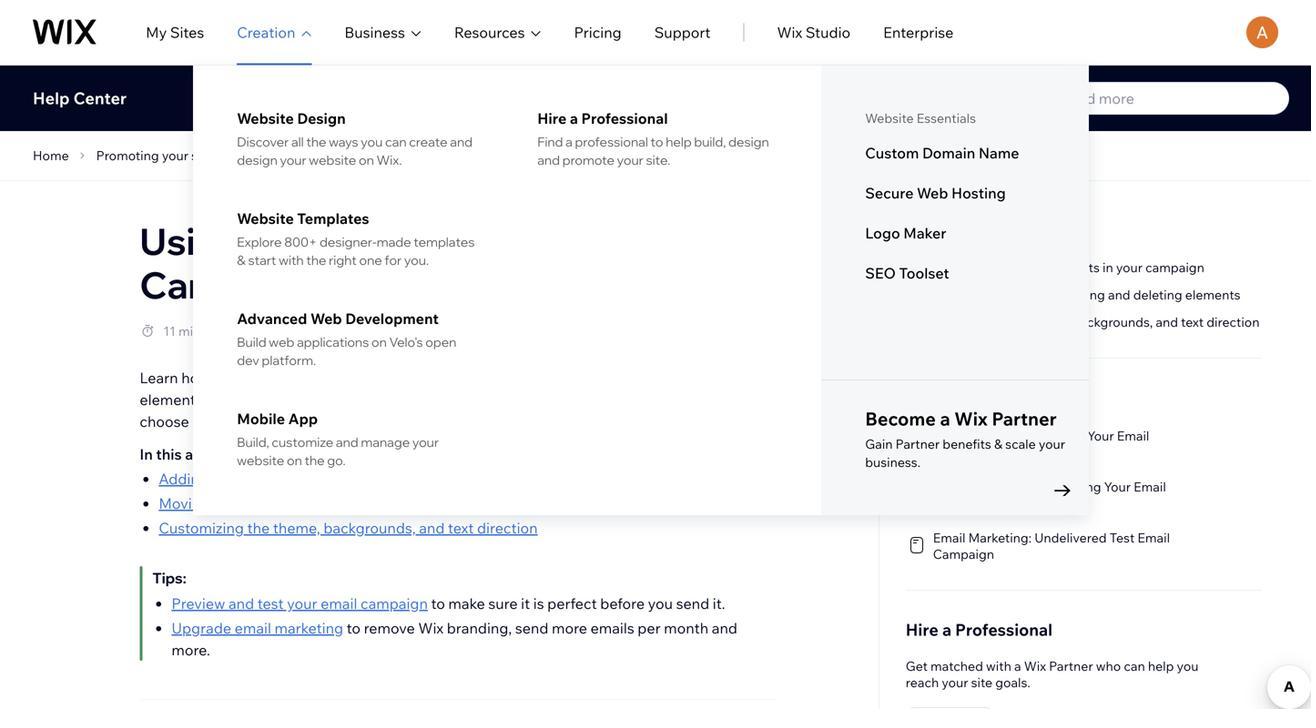 Task type: describe. For each thing, give the bounding box(es) containing it.
2 horizontal spatial theme,
[[1028, 314, 1069, 330]]

you inside website design discover all the ways you can create and design your website on wix.
[[361, 134, 383, 150]]

1 horizontal spatial cropping,
[[978, 287, 1035, 303]]

resources
[[454, 23, 525, 41]]

marketing for sending
[[328, 147, 388, 163]]

direction inside in this article, learn more about: adding and editing elements in your campaign moving, cropping, duplicating and deleting elements customizing the theme, backgrounds, and text direction
[[477, 519, 538, 537]]

marketing: for sending
[[968, 428, 1032, 444]]

sites
[[170, 23, 204, 41]]

your for sending
[[1087, 428, 1114, 444]]

email marketing: sending your email campaign link
[[906, 426, 1175, 461]]

preview and test your email campaign to make sure it is perfect before you send it.
[[172, 595, 725, 613]]

website inside website design discover all the ways you can create and design your website on wix.
[[309, 152, 356, 168]]

toolset
[[899, 264, 949, 282]]

→
[[1052, 474, 1073, 502]]

confirming
[[1034, 479, 1101, 495]]

your right test
[[287, 595, 317, 613]]

design inside website design discover all the ways you can create and design your website on wix.
[[237, 152, 277, 168]]

support
[[654, 23, 711, 41]]

your down use
[[222, 391, 252, 409]]

campaign up read at top left
[[140, 262, 320, 308]]

partner for →
[[896, 436, 940, 452]]

with inside get matched with a wix partner who can help you reach your site goals.
[[986, 658, 1011, 674]]

web for advanced
[[310, 310, 342, 328]]

article,
[[185, 445, 232, 463]]

and left test
[[228, 595, 254, 613]]

and inside hire a professional find a professional to help build, design and promote your site.
[[537, 152, 560, 168]]

hire for hire a professional
[[906, 620, 939, 640]]

adding inside in this article, learn more about: adding and editing elements in your campaign moving, cropping, duplicating and deleting elements customizing the theme, backgrounds, and text direction
[[159, 470, 208, 488]]

to left edit
[[326, 391, 340, 409]]

email marketing: confirming your email address
[[933, 479, 1166, 511]]

my sites
[[146, 23, 204, 41]]

& for →
[[994, 436, 1002, 452]]

find
[[537, 134, 563, 150]]

this
[[156, 445, 182, 463]]

and inside mobile app build, customize and manage your website on the go.
[[336, 434, 358, 450]]

get matched with a wix partner who can help you reach your site goals.
[[906, 658, 1199, 691]]

most
[[535, 369, 570, 387]]

a inside get matched with a wix partner who can help you reach your site goals.
[[1014, 658, 1021, 674]]

help center link
[[33, 88, 127, 108]]

and up preview and test your email campaign to make sure it is perfect before you send it.
[[419, 519, 445, 537]]

send inside to remove wix branding, send more emails per month and more.
[[515, 619, 548, 637]]

support link
[[654, 21, 711, 43]]

goals.
[[995, 675, 1030, 691]]

Search by topic, product and more field
[[895, 83, 1277, 114]]

moving, inside in this article, learn more about: adding and editing elements in your campaign moving, cropping, duplicating and deleting elements customizing the theme, backgrounds, and text direction
[[159, 494, 213, 513]]

0 horizontal spatial using
[[140, 218, 241, 264]]

in this article
[[906, 221, 1014, 241]]

development
[[345, 310, 439, 328]]

mobile
[[237, 410, 285, 428]]

per
[[638, 619, 661, 637]]

theme, inside in this article, learn more about: adding and editing elements in your campaign moving, cropping, duplicating and deleting elements customizing the theme, backgrounds, and text direction
[[273, 519, 320, 537]]

the inside website design discover all the ways you can create and design your website on wix.
[[306, 134, 326, 150]]

logo maker
[[865, 224, 946, 242]]

side
[[480, 391, 508, 409]]

email right test
[[321, 595, 357, 613]]

create inside learn how to use your email campaign editor to create the most engaging newsletters. select elements in your campaign to edit them. from the side bar on the left, you can add elements, choose a theme, change the backgrounds and more.
[[463, 369, 506, 387]]

wix inside to remove wix branding, send more emails per month and more.
[[418, 619, 444, 637]]

site inside get matched with a wix partner who can help you reach your site goals.
[[971, 675, 992, 691]]

scale
[[1005, 436, 1036, 452]]

0 vertical spatial direction
[[1207, 314, 1260, 330]]

customizing the theme, backgrounds, and text direction link
[[159, 519, 538, 537]]

800+
[[284, 234, 317, 250]]

text inside in this article, learn more about: adding and editing elements in your campaign moving, cropping, duplicating and deleting elements customizing the theme, backgrounds, and text direction
[[448, 519, 474, 537]]

2 horizontal spatial in
[[1103, 259, 1113, 275]]

business.
[[865, 454, 921, 470]]

your right creating
[[538, 147, 564, 163]]

the down moving, cropping, duplicating and deleting elements
[[1005, 314, 1025, 330]]

this
[[924, 221, 957, 241]]

templates
[[414, 234, 475, 250]]

platform.
[[262, 352, 316, 368]]

0 vertical spatial customizing
[[928, 314, 1003, 330]]

11
[[163, 323, 176, 339]]

email left "ways" in the left top of the page
[[293, 147, 325, 163]]

0 vertical spatial partner
[[992, 407, 1057, 430]]

1 horizontal spatial using the wix email marketing campaign editor
[[694, 147, 986, 163]]

before
[[600, 595, 645, 613]]

the left left,
[[558, 391, 580, 409]]

business button
[[345, 21, 421, 43]]

open
[[425, 334, 456, 350]]

more inside to remove wix branding, send more emails per month and more.
[[552, 619, 587, 637]]

help inside hire a professional find a professional to help build, design and promote your site.
[[666, 134, 692, 150]]

design
[[297, 109, 346, 127]]

it.
[[713, 595, 725, 613]]

the up customize
[[308, 412, 330, 431]]

app
[[288, 410, 318, 428]]

sending inside the email marketing: sending your email campaign
[[1034, 428, 1084, 444]]

domain
[[922, 144, 975, 162]]

for
[[385, 252, 402, 268]]

made
[[377, 234, 411, 250]]

0 vertical spatial using
[[694, 147, 730, 163]]

your inside hire a professional find a professional to help build, design and promote your site.
[[617, 152, 643, 168]]

perfect
[[547, 595, 597, 613]]

you inside learn how to use your email campaign editor to create the most engaging newsletters. select elements in your campaign to edit them. from the side bar on the left, you can add elements, choose a theme, change the backgrounds and more.
[[613, 391, 638, 409]]

applications
[[297, 334, 369, 350]]

in inside in this article, learn more about: adding and editing elements in your campaign moving, cropping, duplicating and deleting elements customizing the theme, backgrounds, and text direction
[[358, 470, 370, 488]]

can for website
[[385, 134, 407, 150]]

elements inside learn how to use your email campaign editor to create the most engaging newsletters. select elements in your campaign to edit them. from the side bar on the left, you can add elements, choose a theme, change the backgrounds and more.
[[140, 391, 203, 409]]

my
[[146, 23, 167, 41]]

campaign inside in this article, learn more about: adding and editing elements in your campaign moving, cropping, duplicating and deleting elements customizing the theme, backgrounds, and text direction
[[407, 470, 475, 488]]

a right find
[[565, 134, 572, 150]]

hire a professional find a professional to help build, design and promote your site.
[[537, 109, 769, 168]]

your up moving, cropping, duplicating and deleting elements
[[1116, 259, 1143, 275]]

pricing link
[[574, 21, 622, 43]]

your down platform.
[[258, 369, 288, 387]]

the right 'build,' at right
[[732, 147, 753, 163]]

1 vertical spatial marketing
[[493, 218, 673, 264]]

preview
[[172, 595, 225, 613]]

business
[[345, 23, 405, 41]]

a up matched
[[942, 620, 951, 640]]

build
[[237, 334, 266, 350]]

sure
[[488, 595, 518, 613]]

hire a professional link
[[537, 109, 778, 127]]

resources button
[[454, 21, 541, 43]]

with inside website templates explore 800+ designer-made templates & start with the right one for you.
[[279, 252, 304, 268]]

can inside learn how to use your email campaign editor to create the most engaging newsletters. select elements in your campaign to edit them. from the side bar on the left, you can add elements, choose a theme, change the backgrounds and more.
[[641, 391, 665, 409]]

partner for your
[[1049, 658, 1093, 674]]

enterprise
[[883, 23, 954, 41]]

create inside website design discover all the ways you can create and design your website on wix.
[[409, 134, 448, 150]]

reach
[[906, 675, 939, 691]]

email right find
[[567, 147, 599, 163]]

use
[[230, 369, 255, 387]]

and inside to remove wix branding, send more emails per month and more.
[[712, 619, 737, 637]]

build,
[[694, 134, 726, 150]]

become a  wix partner gain partner benefits & scale your business. →
[[865, 407, 1073, 502]]

theme, inside learn how to use your email campaign editor to create the most engaging newsletters. select elements in your campaign to edit them. from the side bar on the left, you can add elements, choose a theme, change the backgrounds and more.
[[204, 412, 251, 431]]

and up customizing the theme, backgrounds, and text direction
[[1108, 287, 1130, 303]]

campaigns for creating your email campaigns
[[602, 147, 667, 163]]

to remove wix branding, send more emails per month and more.
[[172, 619, 737, 659]]

campaign inside the email marketing: sending your email campaign
[[933, 444, 994, 460]]

advanced web development build web applications on velo's open dev platform.
[[237, 310, 456, 368]]

1 horizontal spatial moving,
[[928, 287, 976, 303]]

seo toolset link
[[865, 264, 1045, 282]]

more. inside to remove wix branding, send more emails per month and more.
[[172, 641, 210, 659]]

logo maker link
[[865, 224, 1045, 242]]

article
[[961, 221, 1014, 241]]

adding and editing elements in your campaign link
[[159, 470, 475, 488]]

left,
[[584, 391, 610, 409]]

wix inside get matched with a wix partner who can help you reach your site goals.
[[1024, 658, 1046, 674]]

1 horizontal spatial editor
[[948, 147, 986, 163]]

help center
[[33, 88, 127, 108]]

creating your email campaigns link
[[478, 145, 672, 167]]

your inside get matched with a wix partner who can help you reach your site goals.
[[942, 675, 968, 691]]

editor
[[402, 369, 442, 387]]

the up bar
[[509, 369, 532, 387]]

profile image image
[[1246, 16, 1278, 48]]

can for get
[[1124, 658, 1145, 674]]

0 vertical spatial send
[[676, 595, 709, 613]]

your for confirming
[[1104, 479, 1131, 495]]

campaigns for sending email marketing campaigns
[[391, 147, 456, 163]]

the inside using the wix email marketing campaign editor
[[248, 218, 307, 264]]

a up creating your email campaigns on the top
[[570, 109, 578, 127]]

newsletters.
[[641, 369, 723, 387]]

home
[[33, 147, 69, 163]]

1 horizontal spatial backgrounds,
[[1072, 314, 1153, 330]]

min
[[178, 323, 201, 339]]

it
[[521, 595, 530, 613]]

editing inside in this article, learn more about: adding and editing elements in your campaign moving, cropping, duplicating and deleting elements customizing the theme, backgrounds, and text direction
[[241, 470, 289, 488]]

& for right
[[237, 252, 246, 268]]

professional for hire a professional find a professional to help build, design and promote your site.
[[581, 109, 668, 127]]

1 horizontal spatial text
[[1181, 314, 1204, 330]]

0 vertical spatial marketing
[[818, 147, 880, 163]]

and down article
[[974, 259, 997, 275]]

custom domain name link
[[865, 144, 1045, 162]]

get
[[906, 658, 928, 674]]

about:
[[313, 445, 357, 463]]



Task type: vqa. For each thing, say whether or not it's contained in the screenshot.


Task type: locate. For each thing, give the bounding box(es) containing it.
0 vertical spatial with
[[279, 252, 304, 268]]

professional
[[575, 134, 648, 150]]

more down the perfect
[[552, 619, 587, 637]]

website inside mobile app build, customize and manage your website on the go.
[[237, 452, 284, 468]]

marketing down promote
[[493, 218, 673, 264]]

0 horizontal spatial hire
[[537, 109, 567, 127]]

you right left,
[[613, 391, 638, 409]]

1 vertical spatial duplicating
[[285, 494, 361, 513]]

sending left all
[[240, 147, 290, 163]]

using left start
[[140, 218, 241, 264]]

wix studio
[[777, 23, 851, 41]]

1 vertical spatial using
[[140, 218, 241, 264]]

send down the it
[[515, 619, 548, 637]]

0 horizontal spatial using the wix email marketing campaign editor
[[140, 218, 673, 308]]

web inside advanced web development build web applications on velo's open dev platform.
[[310, 310, 342, 328]]

1 vertical spatial cropping,
[[216, 494, 281, 513]]

help up site.
[[666, 134, 692, 150]]

0 horizontal spatial sending
[[240, 147, 290, 163]]

dev
[[237, 352, 259, 368]]

email marketing: sending your email campaign
[[933, 428, 1149, 460]]

seo toolset
[[865, 264, 949, 282]]

website for essentials
[[865, 110, 914, 126]]

your inside mobile app build, customize and manage your website on the go.
[[412, 434, 439, 450]]

1 horizontal spatial editing
[[1000, 259, 1042, 275]]

can inside website design discover all the ways you can create and design your website on wix.
[[385, 134, 407, 150]]

help inside get matched with a wix partner who can help you reach your site goals.
[[1148, 658, 1174, 674]]

on inside mobile app build, customize and manage your website on the go.
[[287, 452, 302, 468]]

can right who
[[1124, 658, 1145, 674]]

you up wix.
[[361, 134, 383, 150]]

professional
[[581, 109, 668, 127], [955, 620, 1053, 640]]

customizing inside in this article, learn more about: adding and editing elements in your campaign moving, cropping, duplicating and deleting elements customizing the theme, backgrounds, and text direction
[[159, 519, 244, 537]]

duplicating down adding and editing elements in your campaign 'link'
[[285, 494, 361, 513]]

0 horizontal spatial adding
[[159, 470, 208, 488]]

cropping, down learn
[[216, 494, 281, 513]]

moving, down this at bottom
[[159, 494, 213, 513]]

2 vertical spatial can
[[1124, 658, 1145, 674]]

edit
[[343, 391, 370, 409]]

your right promoting
[[162, 147, 188, 163]]

how
[[181, 369, 210, 387]]

all
[[291, 134, 304, 150]]

email down platform.
[[291, 369, 328, 387]]

duplicating inside in this article, learn more about: adding and editing elements in your campaign moving, cropping, duplicating and deleting elements customizing the theme, backgrounds, and text direction
[[285, 494, 361, 513]]

to left make
[[431, 595, 445, 613]]

a up goals.
[[1014, 658, 1021, 674]]

you right who
[[1177, 658, 1199, 674]]

more. down upgrade
[[172, 641, 210, 659]]

1 vertical spatial backgrounds,
[[324, 519, 416, 537]]

campaign up address
[[933, 444, 994, 460]]

right
[[329, 252, 357, 268]]

in this article, learn more about: adding and editing elements in your campaign moving, cropping, duplicating and deleting elements customizing the theme, backgrounds, and text direction
[[140, 445, 538, 537]]

professional for hire a professional
[[955, 620, 1053, 640]]

campaign
[[1146, 259, 1204, 275], [331, 369, 399, 387], [255, 391, 322, 409], [407, 470, 475, 488], [361, 595, 428, 613]]

a inside become a  wix partner gain partner benefits & scale your business. →
[[940, 407, 950, 430]]

site.
[[646, 152, 670, 168]]

1 vertical spatial using the wix email marketing campaign editor
[[140, 218, 673, 308]]

0 horizontal spatial text
[[448, 519, 474, 537]]

design inside hire a professional find a professional to help build, design and promote your site.
[[728, 134, 769, 150]]

home link
[[27, 145, 74, 167]]

email
[[293, 147, 325, 163], [567, 147, 599, 163], [291, 369, 328, 387], [321, 595, 357, 613], [235, 619, 271, 637]]

more. inside learn how to use your email campaign editor to create the most engaging newsletters. select elements in your campaign to edit them. from the side bar on the left, you can add elements, choose a theme, change the backgrounds and more.
[[454, 412, 493, 431]]

matched
[[931, 658, 983, 674]]

0 horizontal spatial more.
[[172, 641, 210, 659]]

website for templates
[[237, 209, 294, 228]]

deleting
[[1133, 287, 1182, 303], [393, 494, 449, 513]]

you inside get matched with a wix partner who can help you reach your site goals.
[[1177, 658, 1199, 674]]

0 horizontal spatial with
[[279, 252, 304, 268]]

2 vertical spatial partner
[[1049, 658, 1093, 674]]

&
[[237, 252, 246, 268], [994, 436, 1002, 452]]

0 horizontal spatial editor
[[327, 262, 435, 308]]

theme,
[[1028, 314, 1069, 330], [204, 412, 251, 431], [273, 519, 320, 537]]

1 horizontal spatial in
[[906, 221, 921, 241]]

enterprise link
[[883, 21, 954, 43]]

your inside in this article, learn more about: adding and editing elements in your campaign moving, cropping, duplicating and deleting elements customizing the theme, backgrounds, and text direction
[[374, 470, 404, 488]]

0 horizontal spatial moving,
[[159, 494, 213, 513]]

1 vertical spatial sending
[[1034, 428, 1084, 444]]

to left use
[[213, 369, 227, 387]]

0 horizontal spatial website
[[237, 452, 284, 468]]

you up per
[[648, 595, 673, 613]]

0 horizontal spatial backgrounds,
[[324, 519, 416, 537]]

0 horizontal spatial create
[[409, 134, 448, 150]]

in inside in this article, learn more about: adding and editing elements in your campaign moving, cropping, duplicating and deleting elements customizing the theme, backgrounds, and text direction
[[140, 445, 153, 463]]

0 horizontal spatial can
[[385, 134, 407, 150]]

marketing up secure
[[818, 147, 880, 163]]

a
[[570, 109, 578, 127], [565, 134, 572, 150], [940, 407, 950, 430], [192, 412, 200, 431], [942, 620, 951, 640], [1014, 658, 1021, 674]]

backgrounds,
[[1072, 314, 1153, 330], [324, 519, 416, 537]]

to left remove
[[347, 619, 361, 637]]

1 horizontal spatial more
[[552, 619, 587, 637]]

the inside website templates explore 800+ designer-made templates & start with the right one for you.
[[306, 252, 326, 268]]

the down learn
[[247, 519, 270, 537]]

editing down article
[[1000, 259, 1042, 275]]

1 horizontal spatial duplicating
[[1038, 287, 1105, 303]]

1 horizontal spatial professional
[[955, 620, 1053, 640]]

0 vertical spatial design
[[728, 134, 769, 150]]

wix.
[[377, 152, 402, 168]]

1 horizontal spatial customizing
[[928, 314, 1003, 330]]

1 vertical spatial theme,
[[204, 412, 251, 431]]

on down development
[[371, 334, 387, 350]]

more
[[273, 445, 309, 463], [552, 619, 587, 637]]

and up 'go.'
[[336, 434, 358, 450]]

web for secure
[[917, 184, 948, 202]]

deleting up customizing the theme, backgrounds, and text direction
[[1133, 287, 1182, 303]]

marketing: inside email marketing: confirming your email address
[[968, 479, 1032, 495]]

campaigns inside creating your email campaigns link
[[602, 147, 667, 163]]

and inside learn how to use your email campaign editor to create the most engaging newsletters. select elements in your campaign to edit them. from the side bar on the left, you can add elements, choose a theme, change the backgrounds and more.
[[426, 412, 451, 431]]

0 horizontal spatial in
[[206, 391, 218, 409]]

0 horizontal spatial cropping,
[[216, 494, 281, 513]]

0 vertical spatial backgrounds,
[[1072, 314, 1153, 330]]

read
[[203, 323, 230, 339]]

in inside learn how to use your email campaign editor to create the most engaging newsletters. select elements in your campaign to edit them. from the side bar on the left, you can add elements, choose a theme, change the backgrounds and more.
[[206, 391, 218, 409]]

partner inside get matched with a wix partner who can help you reach your site goals.
[[1049, 658, 1093, 674]]

in left this at bottom
[[140, 445, 153, 463]]

2 marketing: from the top
[[968, 479, 1032, 495]]

partner left who
[[1049, 658, 1093, 674]]

who
[[1096, 658, 1121, 674]]

your down manage
[[374, 470, 404, 488]]

to up from
[[446, 369, 460, 387]]

marketing: for confirming
[[968, 479, 1032, 495]]

1 horizontal spatial marketing
[[818, 147, 880, 163]]

1 vertical spatial customizing
[[159, 519, 244, 537]]

0 vertical spatial professional
[[581, 109, 668, 127]]

deleting inside in this article, learn more about: adding and editing elements in your campaign moving, cropping, duplicating and deleting elements customizing the theme, backgrounds, and text direction
[[393, 494, 449, 513]]

professional up professional
[[581, 109, 668, 127]]

0 horizontal spatial theme,
[[204, 412, 251, 431]]

become
[[865, 407, 936, 430]]

and up customizing the theme, backgrounds, and text direction link
[[364, 494, 390, 513]]

wix inside become a  wix partner gain partner benefits & scale your business. →
[[954, 407, 988, 430]]

0 horizontal spatial deleting
[[393, 494, 449, 513]]

0 horizontal spatial duplicating
[[285, 494, 361, 513]]

elements,
[[698, 391, 765, 409]]

1 campaigns from the left
[[391, 147, 456, 163]]

0 vertical spatial text
[[1181, 314, 1204, 330]]

engaging
[[573, 369, 637, 387]]

your right "confirming" at right
[[1104, 479, 1131, 495]]

creation
[[237, 23, 295, 41]]

in up moving, cropping, duplicating and deleting elements
[[1103, 259, 1113, 275]]

editor up development
[[327, 262, 435, 308]]

help
[[666, 134, 692, 150], [1148, 658, 1174, 674]]

hire up the get
[[906, 620, 939, 640]]

duplicating
[[1038, 287, 1105, 303], [285, 494, 361, 513]]

studio
[[806, 23, 851, 41]]

2 vertical spatial theme,
[[273, 519, 320, 537]]

0 vertical spatial create
[[409, 134, 448, 150]]

go.
[[327, 452, 346, 468]]

0 horizontal spatial customizing
[[159, 519, 244, 537]]

ways
[[329, 134, 358, 150]]

on inside learn how to use your email campaign editor to create the most engaging newsletters. select elements in your campaign to edit them. from the side bar on the left, you can add elements, choose a theme, change the backgrounds and more.
[[537, 391, 555, 409]]

customizing the theme, backgrounds, and text direction
[[928, 314, 1260, 330]]

theme, down moving, cropping, duplicating and deleting elements
[[1028, 314, 1069, 330]]

wix
[[777, 23, 802, 41], [755, 147, 779, 163], [315, 218, 384, 264], [954, 407, 988, 430], [418, 619, 444, 637], [1024, 658, 1046, 674]]

the inside mobile app build, customize and manage your website on the go.
[[305, 452, 325, 468]]

0 vertical spatial sending
[[240, 147, 290, 163]]

0 vertical spatial in
[[1103, 259, 1113, 275]]

hire for hire a professional find a professional to help build, design and promote your site.
[[537, 109, 567, 127]]

with up goals.
[[986, 658, 1011, 674]]

hire up find
[[537, 109, 567, 127]]

backgrounds
[[334, 412, 422, 431]]

adding down logo maker link on the top right
[[928, 259, 971, 275]]

1 vertical spatial in
[[206, 391, 218, 409]]

your up "confirming" at right
[[1087, 428, 1114, 444]]

& inside website templates explore 800+ designer-made templates & start with the right one for you.
[[237, 252, 246, 268]]

promote
[[562, 152, 615, 168]]

moving, down the seo toolset link
[[928, 287, 976, 303]]

create down website design link
[[409, 134, 448, 150]]

1 vertical spatial site
[[971, 675, 992, 691]]

1 horizontal spatial deleting
[[1133, 287, 1182, 303]]

one
[[359, 252, 382, 268]]

the up adding and editing elements in your campaign 'link'
[[305, 452, 325, 468]]

manage
[[361, 434, 410, 450]]

1 horizontal spatial web
[[917, 184, 948, 202]]

1 vertical spatial adding
[[159, 470, 208, 488]]

marketing
[[818, 147, 880, 163], [493, 218, 673, 264]]

and down moving, cropping, duplicating and deleting elements
[[1156, 314, 1178, 330]]

0 vertical spatial your
[[1087, 428, 1114, 444]]

on down customize
[[287, 452, 302, 468]]

you.
[[404, 252, 429, 268]]

your inside become a  wix partner gain partner benefits & scale your business. →
[[1039, 436, 1065, 452]]

in for in this article, learn more about: adding and editing elements in your campaign moving, cropping, duplicating and deleting elements customizing the theme, backgrounds, and text direction
[[140, 445, 153, 463]]

send
[[676, 595, 709, 613], [515, 619, 548, 637]]

0 vertical spatial help
[[666, 134, 692, 150]]

a right choose
[[192, 412, 200, 431]]

email marketing: undelivered test email campaign
[[933, 530, 1170, 562]]

can left the add
[[641, 391, 665, 409]]

marketing: for undelivered
[[968, 530, 1032, 546]]

1 vertical spatial editing
[[241, 470, 289, 488]]

1 vertical spatial create
[[463, 369, 506, 387]]

0 vertical spatial editor
[[948, 147, 986, 163]]

can inside get matched with a wix partner who can help you reach your site goals.
[[1124, 658, 1145, 674]]

with down 800+
[[279, 252, 304, 268]]

campaign down address
[[933, 546, 994, 562]]

1 horizontal spatial site
[[971, 675, 992, 691]]

1 horizontal spatial more.
[[454, 412, 493, 431]]

more inside in this article, learn more about: adding and editing elements in your campaign moving, cropping, duplicating and deleting elements customizing the theme, backgrounds, and text direction
[[273, 445, 309, 463]]

website up explore on the left top
[[237, 209, 294, 228]]

0 vertical spatial theme,
[[1028, 314, 1069, 330]]

website down "ways" in the left top of the page
[[309, 152, 356, 168]]

email inside learn how to use your email campaign editor to create the most engaging newsletters. select elements in your campaign to edit them. from the side bar on the left, you can add elements, choose a theme, change the backgrounds and more.
[[291, 369, 328, 387]]

0 vertical spatial cropping,
[[978, 287, 1035, 303]]

website for design
[[237, 109, 294, 127]]

promoting your site
[[96, 147, 213, 163]]

1 vertical spatial &
[[994, 436, 1002, 452]]

design down discover
[[237, 152, 277, 168]]

in left this
[[906, 221, 921, 241]]

backgrounds, inside in this article, learn more about: adding and editing elements in your campaign moving, cropping, duplicating and deleting elements customizing the theme, backgrounds, and text direction
[[324, 519, 416, 537]]

gain
[[865, 436, 893, 452]]

sending email marketing campaigns
[[240, 147, 456, 163]]

0 horizontal spatial &
[[237, 252, 246, 268]]

the
[[306, 134, 326, 150], [732, 147, 753, 163], [248, 218, 307, 264], [306, 252, 326, 268], [1005, 314, 1025, 330], [509, 369, 532, 387], [454, 391, 477, 409], [558, 391, 580, 409], [308, 412, 330, 431], [305, 452, 325, 468], [247, 519, 270, 537]]

0 horizontal spatial professional
[[581, 109, 668, 127]]

sending email marketing campaigns link
[[235, 145, 461, 167]]

1 vertical spatial with
[[986, 658, 1011, 674]]

0 vertical spatial using the wix email marketing campaign editor
[[694, 147, 986, 163]]

website
[[237, 109, 294, 127], [865, 110, 914, 126], [237, 209, 294, 228]]

0 horizontal spatial direction
[[477, 519, 538, 537]]

campaign inside email marketing: undelivered test email campaign
[[933, 546, 994, 562]]

custom domain name
[[865, 144, 1019, 162]]

0 horizontal spatial design
[[237, 152, 277, 168]]

creation group
[[193, 66, 1089, 515]]

email down test
[[235, 619, 271, 637]]

1 horizontal spatial &
[[994, 436, 1002, 452]]

secure web hosting link
[[865, 184, 1045, 202]]

on down most
[[537, 391, 555, 409]]

campaigns down "hire a professional" link
[[602, 147, 667, 163]]

advanced web development link
[[237, 310, 477, 328]]

promoting your site link
[[91, 145, 218, 167]]

0 horizontal spatial site
[[191, 147, 213, 163]]

on inside advanced web development build web applications on velo's open dev platform.
[[371, 334, 387, 350]]

1 horizontal spatial direction
[[1207, 314, 1260, 330]]

1 horizontal spatial theme,
[[273, 519, 320, 537]]

1 vertical spatial professional
[[955, 620, 1053, 640]]

1 vertical spatial marketing:
[[968, 479, 1032, 495]]

website design discover all the ways you can create and design your website on wix.
[[237, 109, 473, 168]]

more. down side
[[454, 412, 493, 431]]

your inside website design discover all the ways you can create and design your website on wix.
[[280, 152, 306, 168]]

0 horizontal spatial more
[[273, 445, 309, 463]]

to inside to remove wix branding, send more emails per month and more.
[[347, 619, 361, 637]]

0 vertical spatial adding
[[928, 259, 971, 275]]

website down build,
[[237, 452, 284, 468]]

and down 'article,'
[[212, 470, 237, 488]]

0 horizontal spatial send
[[515, 619, 548, 637]]

logo
[[865, 224, 900, 242]]

choose
[[140, 412, 189, 431]]

backgrounds, down moving, cropping, duplicating and deleting elements link
[[324, 519, 416, 537]]

customizing down the seo toolset link
[[928, 314, 1003, 330]]

your inside email marketing: confirming your email address
[[1104, 479, 1131, 495]]

website
[[309, 152, 356, 168], [237, 452, 284, 468]]

1 horizontal spatial send
[[676, 595, 709, 613]]

adding down this at bottom
[[159, 470, 208, 488]]

on inside website design discover all the ways you can create and design your website on wix.
[[359, 152, 374, 168]]

3 marketing: from the top
[[968, 530, 1032, 546]]

campaign down website essentials
[[883, 147, 946, 163]]

more down change
[[273, 445, 309, 463]]

campaigns
[[391, 147, 456, 163], [602, 147, 667, 163]]

using the wix email marketing campaign editor
[[694, 147, 986, 163], [140, 218, 673, 308]]

cropping, down the seo toolset link
[[978, 287, 1035, 303]]

theme, down moving, cropping, duplicating and deleting elements link
[[273, 519, 320, 537]]

start
[[248, 252, 276, 268]]

website up custom
[[865, 110, 914, 126]]

from
[[415, 391, 451, 409]]

2 campaigns from the left
[[602, 147, 667, 163]]

0 vertical spatial editing
[[1000, 259, 1042, 275]]

more.
[[454, 412, 493, 431], [172, 641, 210, 659]]

and down find
[[537, 152, 560, 168]]

your down all
[[280, 152, 306, 168]]

& left scale
[[994, 436, 1002, 452]]

the down 800+
[[306, 252, 326, 268]]

website inside website templates explore 800+ designer-made templates & start with the right one for you.
[[237, 209, 294, 228]]

0 vertical spatial deleting
[[1133, 287, 1182, 303]]

your right scale
[[1039, 436, 1065, 452]]

the inside in this article, learn more about: adding and editing elements in your campaign moving, cropping, duplicating and deleting elements customizing the theme, backgrounds, and text direction
[[247, 519, 270, 537]]

1 horizontal spatial adding
[[928, 259, 971, 275]]

and inside website design discover all the ways you can create and design your website on wix.
[[450, 134, 473, 150]]

professional up goals.
[[955, 620, 1053, 640]]

select
[[726, 369, 769, 387]]

1 horizontal spatial sending
[[1034, 428, 1084, 444]]

1 vertical spatial design
[[237, 152, 277, 168]]

& inside become a  wix partner gain partner benefits & scale your business. →
[[994, 436, 1002, 452]]

cropping, inside in this article, learn more about: adding and editing elements in your campaign moving, cropping, duplicating and deleting elements customizing the theme, backgrounds, and text direction
[[216, 494, 281, 513]]

build,
[[237, 434, 269, 450]]

1 vertical spatial send
[[515, 619, 548, 637]]

1 vertical spatial text
[[448, 519, 474, 537]]

a inside learn how to use your email campaign editor to create the most engaging newsletters. select elements in your campaign to edit them. from the side bar on the left, you can add elements, choose a theme, change the backgrounds and more.
[[192, 412, 200, 431]]

your inside the email marketing: sending your email campaign
[[1087, 428, 1114, 444]]

marketing for upgrade
[[275, 619, 343, 637]]

hire a professional
[[906, 620, 1053, 640]]

help
[[33, 88, 70, 108]]

1 vertical spatial help
[[1148, 658, 1174, 674]]

professional inside hire a professional find a professional to help build, design and promote your site.
[[581, 109, 668, 127]]

seo
[[865, 264, 896, 282]]

1 vertical spatial deleting
[[393, 494, 449, 513]]

adding and editing elements in your campaign
[[928, 259, 1204, 275]]

tips:
[[152, 569, 186, 587]]

marketing: inside email marketing: undelivered test email campaign
[[968, 530, 1032, 546]]

campaigns inside sending email marketing campaigns link
[[391, 147, 456, 163]]

secure
[[865, 184, 914, 202]]

website templates link
[[237, 209, 477, 228]]

1 horizontal spatial website
[[309, 152, 356, 168]]

1 marketing: from the top
[[968, 428, 1032, 444]]

is
[[533, 595, 544, 613]]

marketing: inside the email marketing: sending your email campaign
[[968, 428, 1032, 444]]

using right site.
[[694, 147, 730, 163]]

1 horizontal spatial can
[[641, 391, 665, 409]]

2 vertical spatial marketing:
[[968, 530, 1032, 546]]

backgrounds, down moving, cropping, duplicating and deleting elements
[[1072, 314, 1153, 330]]

editor up hosting on the top right
[[948, 147, 986, 163]]

1 vertical spatial direction
[[477, 519, 538, 537]]

design
[[728, 134, 769, 150], [237, 152, 277, 168]]

to up site.
[[651, 134, 663, 150]]

the left side
[[454, 391, 477, 409]]

to inside hire a professional find a professional to help build, design and promote your site.
[[651, 134, 663, 150]]

0 vertical spatial marketing:
[[968, 428, 1032, 444]]

in for in this article
[[906, 221, 921, 241]]

0 horizontal spatial help
[[666, 134, 692, 150]]

remove
[[364, 619, 415, 637]]

can up wix.
[[385, 134, 407, 150]]

in
[[1103, 259, 1113, 275], [206, 391, 218, 409], [358, 470, 370, 488]]

1 horizontal spatial hire
[[906, 620, 939, 640]]

& left start
[[237, 252, 246, 268]]

site left discover
[[191, 147, 213, 163]]

pricing
[[574, 23, 622, 41]]

website inside website design discover all the ways you can create and design your website on wix.
[[237, 109, 294, 127]]

center
[[73, 88, 127, 108]]

hire inside hire a professional find a professional to help build, design and promote your site.
[[537, 109, 567, 127]]

creating your email campaigns
[[483, 147, 667, 163]]

change
[[254, 412, 305, 431]]

and down from
[[426, 412, 451, 431]]

moving, cropping, duplicating and deleting elements
[[928, 287, 1241, 303]]



